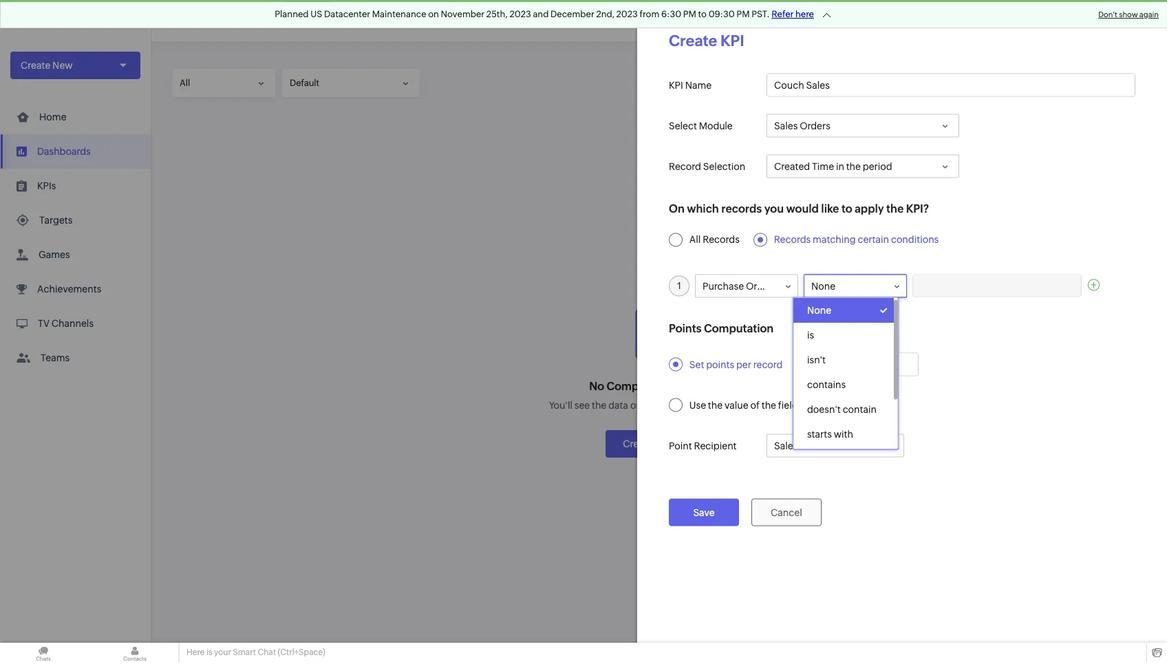 Task type: describe. For each thing, give the bounding box(es) containing it.
in
[[836, 161, 845, 172]]

order for sales
[[800, 440, 826, 451]]

computation
[[704, 322, 774, 335]]

apply
[[855, 202, 884, 215]]

sales order owner
[[775, 440, 859, 451]]

as
[[800, 400, 810, 411]]

doesn't contain
[[808, 404, 877, 415]]

use
[[690, 400, 706, 411]]

created time in the period
[[775, 161, 893, 172]]

dashboards
[[37, 146, 91, 157]]

the right the add
[[693, 400, 707, 411]]

no
[[589, 380, 604, 392]]

ends with option
[[794, 446, 894, 471]]

channels
[[51, 318, 94, 329]]

isn't option
[[794, 347, 894, 372]]

chat
[[258, 648, 276, 657]]

owner
[[828, 440, 859, 451]]

sales for sales order owner
[[775, 440, 798, 451]]

on
[[669, 202, 685, 215]]

here is your smart chat (ctrl+space)
[[187, 648, 325, 657]]

is option
[[794, 323, 894, 347]]

list box containing none
[[794, 298, 898, 471]]

sales orders
[[775, 120, 831, 131]]

ends
[[808, 453, 829, 464]]

2 pm from the left
[[737, 9, 750, 19]]

0 vertical spatial you
[[765, 202, 784, 215]]

starts with
[[808, 429, 854, 440]]

0 horizontal spatial new
[[52, 60, 73, 71]]

09:30
[[709, 9, 735, 19]]

matching
[[813, 234, 856, 245]]

starts with option
[[794, 422, 894, 446]]

yet!
[[710, 380, 730, 392]]

doesn't
[[808, 404, 841, 415]]

all
[[690, 234, 701, 245]]

points computation
[[669, 322, 774, 335]]

which
[[687, 202, 719, 215]]

points
[[669, 322, 702, 335]]

with for starts with
[[834, 429, 854, 440]]

chats image
[[0, 643, 87, 662]]

0 vertical spatial create
[[669, 32, 718, 49]]

on which records you would like to apply the kpi?
[[669, 202, 930, 215]]

doesn't contain option
[[794, 397, 894, 422]]

use the value of the field as points
[[690, 400, 840, 411]]

set points per record
[[690, 359, 783, 370]]

period
[[863, 161, 893, 172]]

select module
[[669, 120, 733, 131]]

1 vertical spatial to
[[842, 202, 853, 215]]

value
[[725, 400, 749, 411]]

here
[[187, 648, 205, 657]]

the right of
[[762, 400, 777, 411]]

records
[[722, 202, 762, 215]]

2nd,
[[596, 9, 615, 19]]

no component added yet!
[[589, 380, 730, 392]]

none option
[[794, 298, 894, 323]]

select
[[669, 120, 697, 131]]

1 horizontal spatial create new
[[623, 439, 675, 450]]

user image
[[1125, 10, 1147, 32]]

you'll see the data once you add the components!
[[549, 400, 770, 411]]

ends with
[[808, 453, 851, 464]]

purchase order
[[703, 281, 772, 292]]

2 records from the left
[[774, 234, 811, 245]]

(ctrl+space)
[[278, 648, 325, 657]]

december
[[551, 9, 595, 19]]

tv
[[38, 318, 50, 329]]

recipient
[[694, 440, 737, 451]]

1 vertical spatial create
[[21, 60, 50, 71]]

games
[[39, 249, 70, 260]]

with for ends with
[[831, 453, 851, 464]]

point recipient
[[669, 440, 737, 451]]

certain
[[858, 234, 890, 245]]

cancel button
[[752, 499, 822, 526]]

added
[[672, 380, 707, 392]]

name
[[685, 80, 712, 91]]

save button
[[669, 499, 739, 526]]

and
[[533, 9, 549, 19]]

don't show again link
[[1099, 10, 1159, 19]]

data
[[609, 400, 629, 411]]

datacenter
[[324, 9, 370, 19]]

kpi name
[[669, 80, 712, 91]]

you'll
[[549, 400, 573, 411]]

Sales Order Owner field
[[767, 434, 905, 457]]

tv channels
[[38, 318, 94, 329]]

1 vertical spatial is
[[206, 648, 212, 657]]

achievements
[[37, 284, 101, 295]]

record selection
[[669, 161, 746, 172]]



Task type: locate. For each thing, give the bounding box(es) containing it.
25th,
[[487, 9, 508, 19]]

1 records from the left
[[703, 234, 740, 245]]

maintenance
[[372, 9, 427, 19]]

Created Time in the period field
[[767, 155, 960, 178]]

is left your
[[206, 648, 212, 657]]

cancel
[[771, 507, 803, 518]]

all records
[[690, 234, 740, 245]]

1 horizontal spatial create
[[623, 439, 653, 450]]

field
[[779, 400, 798, 411]]

1 vertical spatial you
[[655, 400, 672, 411]]

kpi down 09:30
[[721, 32, 745, 49]]

is up isn't at the right of the page
[[808, 329, 815, 340]]

1 pm from the left
[[683, 9, 697, 19]]

smart
[[233, 648, 256, 657]]

1 horizontal spatial kpi
[[721, 32, 745, 49]]

the right in at right top
[[847, 161, 861, 172]]

pm right 6:30
[[683, 9, 697, 19]]

refer
[[772, 9, 794, 19]]

again
[[1140, 10, 1159, 19]]

conditions
[[891, 234, 939, 245]]

planned
[[275, 9, 309, 19]]

you
[[765, 202, 784, 215], [655, 400, 672, 411]]

like
[[822, 202, 840, 215]]

None text field
[[768, 74, 1135, 96], [914, 275, 1082, 296], [768, 74, 1135, 96], [914, 275, 1082, 296]]

is inside is option
[[808, 329, 815, 340]]

0 vertical spatial kpi
[[721, 32, 745, 49]]

sales down field
[[775, 440, 798, 451]]

module
[[699, 120, 733, 131]]

create
[[669, 32, 718, 49], [21, 60, 50, 71], [623, 439, 653, 450]]

don't show again
[[1099, 10, 1159, 19]]

1 sales from the top
[[775, 120, 798, 131]]

new down you'll see the data once you add the components!
[[655, 439, 675, 450]]

create new down once
[[623, 439, 675, 450]]

see
[[575, 400, 590, 411]]

add
[[673, 400, 691, 411]]

records down on which records you would like to apply the kpi?
[[774, 234, 811, 245]]

0 horizontal spatial kpi
[[669, 80, 684, 91]]

1 horizontal spatial records
[[774, 234, 811, 245]]

kpi?
[[906, 202, 930, 215]]

pst.
[[752, 9, 770, 19]]

sales inside "field"
[[775, 440, 798, 451]]

planned us datacenter maintenance on november 25th, 2023 and december 2nd, 2023 from 6:30 pm to 09:30 pm pst. refer here
[[275, 9, 814, 19]]

with down owner
[[831, 453, 851, 464]]

point
[[669, 440, 692, 451]]

0 vertical spatial none
[[812, 281, 836, 292]]

0 vertical spatial order
[[746, 281, 772, 292]]

create down motivator
[[21, 60, 50, 71]]

create new
[[21, 60, 73, 71], [623, 439, 675, 450]]

motivator
[[31, 14, 82, 27]]

create new down motivator
[[21, 60, 73, 71]]

list
[[0, 100, 151, 375]]

1 horizontal spatial points
[[812, 400, 840, 411]]

order down starts
[[800, 440, 826, 451]]

2 horizontal spatial create
[[669, 32, 718, 49]]

none
[[812, 281, 836, 292], [808, 305, 832, 316]]

0 horizontal spatial is
[[206, 648, 212, 657]]

targets
[[39, 215, 73, 226]]

the left kpi?
[[887, 202, 904, 215]]

contains
[[808, 379, 846, 390]]

none up is option
[[808, 305, 832, 316]]

record
[[669, 161, 702, 172]]

0 horizontal spatial create
[[21, 60, 50, 71]]

create down once
[[623, 439, 653, 450]]

with up owner
[[834, 429, 854, 440]]

kpi left "name"
[[669, 80, 684, 91]]

list box
[[794, 298, 898, 471]]

1 horizontal spatial to
[[842, 202, 853, 215]]

2023 left and
[[510, 9, 531, 19]]

kpis
[[37, 180, 56, 191]]

selection
[[703, 161, 746, 172]]

you left the add
[[655, 400, 672, 411]]

Sales Orders field
[[767, 114, 960, 137]]

order for purchase
[[746, 281, 772, 292]]

0 vertical spatial to
[[698, 9, 707, 19]]

component
[[607, 380, 670, 392]]

contains option
[[794, 372, 894, 397]]

points down contains
[[812, 400, 840, 411]]

orders
[[800, 120, 831, 131]]

0 horizontal spatial records
[[703, 234, 740, 245]]

0 horizontal spatial to
[[698, 9, 707, 19]]

none up "none" option
[[812, 281, 836, 292]]

1 horizontal spatial you
[[765, 202, 784, 215]]

purchase
[[703, 281, 744, 292]]

0 horizontal spatial 2023
[[510, 9, 531, 19]]

sales left orders at top
[[775, 120, 798, 131]]

once
[[631, 400, 653, 411]]

on
[[428, 9, 439, 19]]

1 2023 from the left
[[510, 9, 531, 19]]

kpi
[[721, 32, 745, 49], [669, 80, 684, 91]]

0 horizontal spatial pm
[[683, 9, 697, 19]]

is
[[808, 329, 815, 340], [206, 648, 212, 657]]

show
[[1120, 10, 1138, 19]]

2 sales from the top
[[775, 440, 798, 451]]

don't
[[1099, 10, 1118, 19]]

set
[[690, 359, 705, 370]]

points up the yet!
[[706, 359, 735, 370]]

Add Points text field
[[798, 354, 918, 376]]

components!
[[709, 400, 770, 411]]

1 vertical spatial points
[[812, 400, 840, 411]]

create down 6:30
[[669, 32, 718, 49]]

1 vertical spatial create new
[[623, 439, 675, 450]]

pm
[[683, 9, 697, 19], [737, 9, 750, 19]]

create kpi
[[669, 32, 745, 49]]

1 vertical spatial none
[[808, 305, 832, 316]]

time
[[812, 161, 834, 172]]

2 vertical spatial create
[[623, 439, 653, 450]]

teams
[[41, 352, 70, 364]]

isn't
[[808, 354, 826, 365]]

would
[[787, 202, 819, 215]]

starts
[[808, 429, 832, 440]]

0 vertical spatial points
[[706, 359, 735, 370]]

1 vertical spatial with
[[831, 453, 851, 464]]

0 horizontal spatial create new
[[21, 60, 73, 71]]

1 vertical spatial kpi
[[669, 80, 684, 91]]

new down motivator
[[52, 60, 73, 71]]

the inside field
[[847, 161, 861, 172]]

2 2023 from the left
[[617, 9, 638, 19]]

of
[[751, 400, 760, 411]]

to right like
[[842, 202, 853, 215]]

to left 09:30
[[698, 9, 707, 19]]

pm left pst.
[[737, 9, 750, 19]]

to
[[698, 9, 707, 19], [842, 202, 853, 215]]

1 horizontal spatial is
[[808, 329, 815, 340]]

0 horizontal spatial points
[[706, 359, 735, 370]]

2023
[[510, 9, 531, 19], [617, 9, 638, 19]]

1 vertical spatial sales
[[775, 440, 798, 451]]

sales for sales orders
[[775, 120, 798, 131]]

records matching certain conditions
[[774, 234, 939, 245]]

us
[[311, 9, 322, 19]]

records
[[703, 234, 740, 245], [774, 234, 811, 245]]

home
[[39, 112, 66, 123]]

1 horizontal spatial pm
[[737, 9, 750, 19]]

1 vertical spatial new
[[655, 439, 675, 450]]

0 vertical spatial is
[[808, 329, 815, 340]]

your
[[214, 648, 231, 657]]

you left would
[[765, 202, 784, 215]]

records right all
[[703, 234, 740, 245]]

the right see on the bottom of the page
[[592, 400, 607, 411]]

1 horizontal spatial 2023
[[617, 9, 638, 19]]

save
[[694, 507, 715, 518]]

0 horizontal spatial you
[[655, 400, 672, 411]]

1 horizontal spatial new
[[655, 439, 675, 450]]

order right the purchase
[[746, 281, 772, 292]]

contain
[[843, 404, 877, 415]]

the right use
[[708, 400, 723, 411]]

order inside "field"
[[800, 440, 826, 451]]

points
[[706, 359, 735, 370], [812, 400, 840, 411]]

contacts image
[[92, 643, 178, 662]]

1 vertical spatial order
[[800, 440, 826, 451]]

sales inside field
[[775, 120, 798, 131]]

0 vertical spatial sales
[[775, 120, 798, 131]]

none inside option
[[808, 305, 832, 316]]

refer here link
[[772, 9, 814, 19]]

2023 right 2nd,
[[617, 9, 638, 19]]

0 vertical spatial with
[[834, 429, 854, 440]]

0 vertical spatial new
[[52, 60, 73, 71]]

here
[[796, 9, 814, 19]]

0 vertical spatial create new
[[21, 60, 73, 71]]

created
[[775, 161, 810, 172]]

per
[[737, 359, 752, 370]]

record
[[754, 359, 783, 370]]

list containing home
[[0, 100, 151, 375]]

0 horizontal spatial order
[[746, 281, 772, 292]]

1 horizontal spatial order
[[800, 440, 826, 451]]

november
[[441, 9, 485, 19]]



Task type: vqa. For each thing, say whether or not it's contained in the screenshot.
Set points per record
yes



